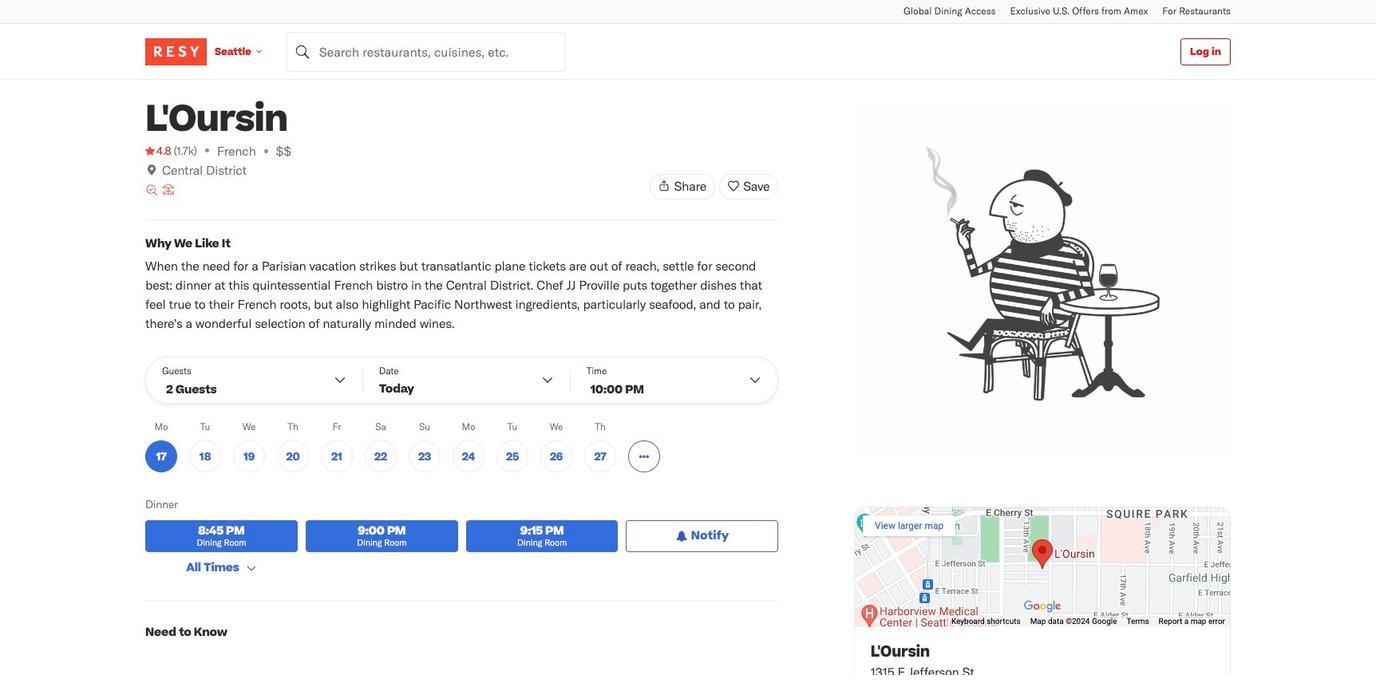 Task type: locate. For each thing, give the bounding box(es) containing it.
None field
[[286, 32, 566, 71]]



Task type: vqa. For each thing, say whether or not it's contained in the screenshot.
4.8 out of 5 stars Image
yes



Task type: describe. For each thing, give the bounding box(es) containing it.
Search restaurants, cuisines, etc. text field
[[286, 32, 566, 71]]

4.8 out of 5 stars image
[[145, 143, 171, 159]]



